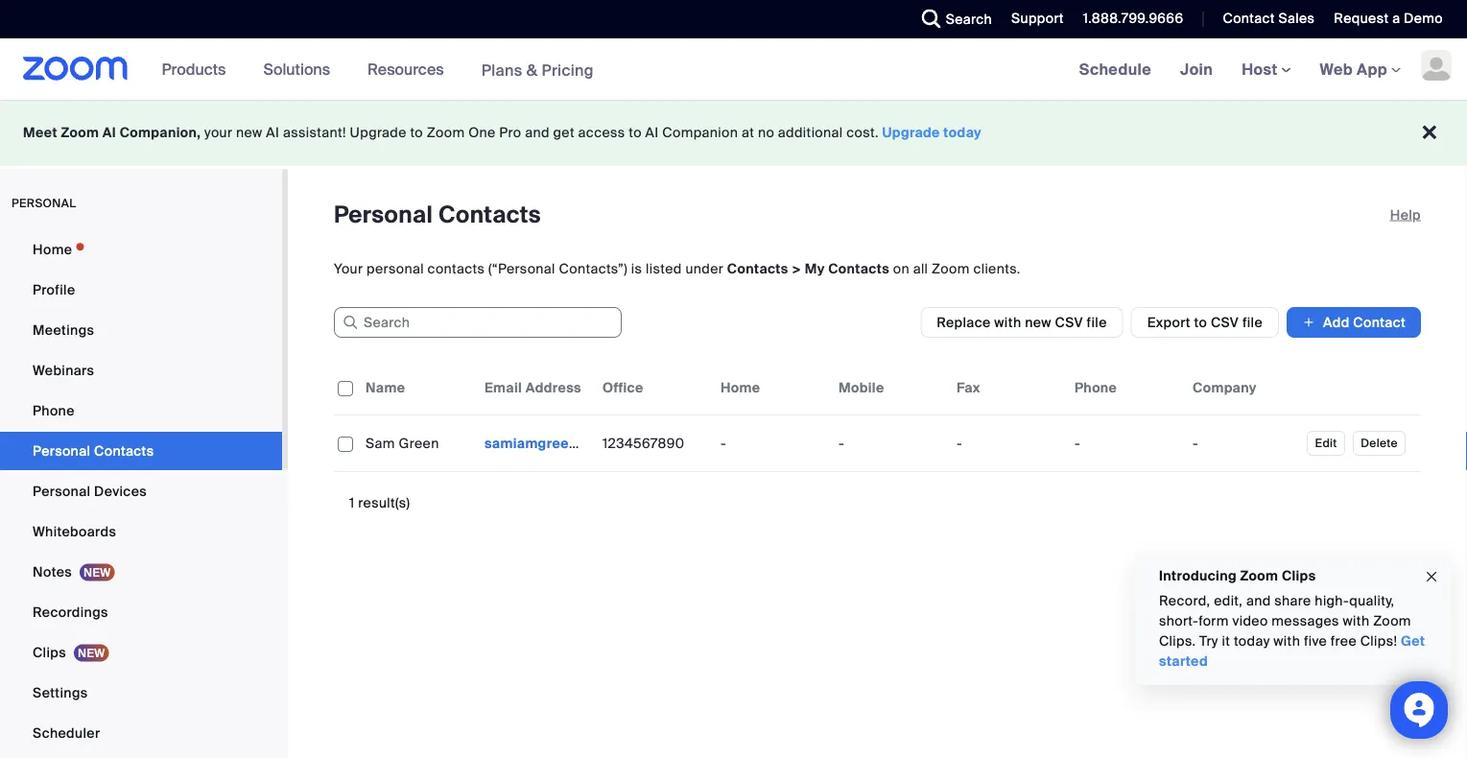 Task type: locate. For each thing, give the bounding box(es) containing it.
3 ai from the left
[[645, 124, 659, 142]]

0 horizontal spatial with
[[994, 313, 1022, 331]]

all
[[913, 260, 928, 277]]

under
[[686, 260, 724, 277]]

personal devices link
[[0, 472, 282, 511]]

and up video
[[1246, 592, 1271, 610]]

my
[[805, 260, 825, 277]]

1 horizontal spatial and
[[1246, 592, 1271, 610]]

zoom left one
[[427, 124, 465, 142]]

and inside meet zoom ai companion, footer
[[525, 124, 550, 142]]

meetings
[[33, 321, 94, 339]]

0 horizontal spatial and
[[525, 124, 550, 142]]

to right export
[[1194, 313, 1207, 331]]

it
[[1222, 632, 1230, 650]]

>
[[792, 260, 801, 277]]

and left get
[[525, 124, 550, 142]]

2 vertical spatial personal
[[33, 482, 91, 500]]

2 csv from the left
[[1211, 313, 1239, 331]]

upgrade
[[350, 124, 407, 142], [882, 124, 940, 142]]

2 ai from the left
[[266, 124, 279, 142]]

ai left assistant!
[[266, 124, 279, 142]]

and inside record, edit, and share high-quality, short-form video messages with zoom clips. try it today with five free clips!
[[1246, 592, 1271, 610]]

1 vertical spatial home
[[721, 379, 760, 396]]

personal menu menu
[[0, 230, 282, 758]]

today inside record, edit, and share high-quality, short-form video messages with zoom clips. try it today with five free clips!
[[1234, 632, 1270, 650]]

host button
[[1242, 59, 1291, 79]]

a
[[1393, 10, 1400, 27]]

notes
[[33, 563, 72, 581]]

personal contacts up personal devices
[[33, 442, 154, 460]]

join link
[[1166, 38, 1228, 100]]

-
[[721, 434, 727, 452], [839, 434, 845, 452], [957, 434, 963, 452], [1075, 434, 1081, 452], [1193, 434, 1199, 452]]

0 vertical spatial home
[[33, 240, 72, 258]]

green
[[399, 434, 439, 452]]

0 horizontal spatial personal contacts
[[33, 442, 154, 460]]

clips.
[[1159, 632, 1196, 650]]

meet
[[23, 124, 57, 142]]

0 horizontal spatial new
[[236, 124, 263, 142]]

messages
[[1272, 612, 1339, 630]]

1 horizontal spatial ai
[[266, 124, 279, 142]]

banner containing products
[[0, 38, 1467, 101]]

personal contacts inside personal menu menu
[[33, 442, 154, 460]]

settings
[[33, 684, 88, 701]]

quality,
[[1349, 592, 1395, 610]]

zoom right meet
[[61, 124, 99, 142]]

personal up personal devices
[[33, 442, 91, 460]]

1 vertical spatial personal
[[33, 442, 91, 460]]

0 horizontal spatial today
[[944, 124, 982, 142]]

upgrade down product information navigation
[[350, 124, 407, 142]]

webinars
[[33, 361, 94, 379]]

2 file from the left
[[1243, 313, 1263, 331]]

1 horizontal spatial upgrade
[[882, 124, 940, 142]]

contacts up ("personal
[[439, 200, 541, 230]]

1 vertical spatial personal contacts
[[33, 442, 154, 460]]

edit
[[1315, 436, 1337, 451]]

Search Contacts Input text field
[[334, 307, 622, 338]]

home link
[[0, 230, 282, 269]]

get
[[553, 124, 575, 142]]

upgrade today link
[[882, 124, 982, 142]]

close image
[[1424, 566, 1439, 588]]

your
[[204, 124, 233, 142]]

plans & pricing
[[481, 60, 594, 80]]

0 horizontal spatial ai
[[102, 124, 116, 142]]

new inside the replace with new csv file button
[[1025, 313, 1052, 331]]

2 - from the left
[[839, 434, 845, 452]]

get started
[[1159, 632, 1425, 670]]

1 vertical spatial with
[[1343, 612, 1370, 630]]

1 vertical spatial clips
[[33, 643, 66, 661]]

replace with new csv file button
[[921, 307, 1123, 338]]

home inside 'home' link
[[33, 240, 72, 258]]

support link
[[997, 0, 1069, 38], [1012, 10, 1064, 27]]

help
[[1390, 206, 1421, 224]]

with inside button
[[994, 313, 1022, 331]]

new right your
[[236, 124, 263, 142]]

home
[[33, 240, 72, 258], [721, 379, 760, 396]]

meet zoom ai companion, your new ai assistant! upgrade to zoom one pro and get access to ai companion at no additional cost. upgrade today
[[23, 124, 982, 142]]

recordings
[[33, 603, 108, 621]]

contacts left the '>'
[[727, 260, 788, 277]]

1 vertical spatial phone
[[33, 402, 75, 419]]

new right "replace"
[[1025, 313, 1052, 331]]

1.888.799.9666 button
[[1069, 0, 1188, 38], [1083, 10, 1184, 27]]

1 vertical spatial today
[[1234, 632, 1270, 650]]

1 horizontal spatial contact
[[1353, 313, 1406, 331]]

1234567890
[[603, 434, 685, 452]]

0 vertical spatial new
[[236, 124, 263, 142]]

name
[[366, 379, 405, 396]]

0 vertical spatial personal
[[334, 200, 433, 230]]

1 horizontal spatial personal contacts
[[334, 200, 541, 230]]

listed
[[646, 260, 682, 277]]

access
[[578, 124, 625, 142]]

replace
[[937, 313, 991, 331]]

1 result(s)
[[349, 494, 410, 511]]

0 horizontal spatial home
[[33, 240, 72, 258]]

1 horizontal spatial file
[[1243, 313, 1263, 331]]

sam
[[366, 434, 395, 452]]

("personal
[[488, 260, 555, 277]]

contact left sales
[[1223, 10, 1275, 27]]

delete button
[[1353, 431, 1406, 456]]

record, edit, and share high-quality, short-form video messages with zoom clips. try it today with five free clips!
[[1159, 592, 1411, 650]]

0 horizontal spatial phone
[[33, 402, 75, 419]]

1 vertical spatial new
[[1025, 313, 1052, 331]]

1 vertical spatial contact
[[1353, 313, 1406, 331]]

to down resources "dropdown button"
[[410, 124, 423, 142]]

help link
[[1390, 200, 1421, 230]]

1 horizontal spatial home
[[721, 379, 760, 396]]

file
[[1087, 313, 1107, 331], [1243, 313, 1263, 331]]

0 horizontal spatial file
[[1087, 313, 1107, 331]]

clips up share
[[1282, 567, 1316, 584]]

1 horizontal spatial with
[[1274, 632, 1300, 650]]

to right access at the top
[[629, 124, 642, 142]]

application
[[334, 361, 1421, 472]]

personal up the personal
[[334, 200, 433, 230]]

clips link
[[0, 633, 282, 672]]

devices
[[94, 482, 147, 500]]

delete
[[1361, 436, 1398, 451]]

1 horizontal spatial new
[[1025, 313, 1052, 331]]

contact
[[1223, 10, 1275, 27], [1353, 313, 1406, 331]]

file left export
[[1087, 313, 1107, 331]]

mobile
[[839, 379, 884, 396]]

clips up settings
[[33, 643, 66, 661]]

new
[[236, 124, 263, 142], [1025, 313, 1052, 331]]

ai left companion
[[645, 124, 659, 142]]

with right "replace"
[[994, 313, 1022, 331]]

1 horizontal spatial today
[[1234, 632, 1270, 650]]

phone link
[[0, 392, 282, 430]]

0 horizontal spatial clips
[[33, 643, 66, 661]]

with up free
[[1343, 612, 1370, 630]]

0 vertical spatial today
[[944, 124, 982, 142]]

personal
[[334, 200, 433, 230], [33, 442, 91, 460], [33, 482, 91, 500]]

contacts up devices
[[94, 442, 154, 460]]

0 vertical spatial with
[[994, 313, 1022, 331]]

ai left the "companion,"
[[102, 124, 116, 142]]

result(s)
[[358, 494, 410, 511]]

2 vertical spatial with
[[1274, 632, 1300, 650]]

4 - from the left
[[1075, 434, 1081, 452]]

1 file from the left
[[1087, 313, 1107, 331]]

1 csv from the left
[[1055, 313, 1083, 331]]

contact right add
[[1353, 313, 1406, 331]]

contacts
[[428, 260, 485, 277]]

office
[[603, 379, 644, 396]]

1 horizontal spatial csv
[[1211, 313, 1239, 331]]

file left add image
[[1243, 313, 1263, 331]]

0 horizontal spatial upgrade
[[350, 124, 407, 142]]

support
[[1012, 10, 1064, 27]]

samiamgreeneggsnham27@gmail.com
[[485, 434, 746, 452]]

1 horizontal spatial clips
[[1282, 567, 1316, 584]]

pricing
[[542, 60, 594, 80]]

clips
[[1282, 567, 1316, 584], [33, 643, 66, 661]]

replace with new csv file
[[937, 313, 1107, 331]]

scheduler link
[[0, 714, 282, 752]]

0 vertical spatial and
[[525, 124, 550, 142]]

with down messages
[[1274, 632, 1300, 650]]

0 vertical spatial phone
[[1075, 379, 1117, 396]]

banner
[[0, 38, 1467, 101]]

1 ai from the left
[[102, 124, 116, 142]]

0 vertical spatial contact
[[1223, 10, 1275, 27]]

2 horizontal spatial to
[[1194, 313, 1207, 331]]

personal contacts up 'contacts'
[[334, 200, 541, 230]]

application containing name
[[334, 361, 1421, 472]]

csv
[[1055, 313, 1083, 331], [1211, 313, 1239, 331]]

personal up whiteboards
[[33, 482, 91, 500]]

contact sales link
[[1209, 0, 1320, 38], [1223, 10, 1315, 27]]

upgrade right the cost.
[[882, 124, 940, 142]]

five
[[1304, 632, 1327, 650]]

0 vertical spatial personal contacts
[[334, 200, 541, 230]]

meetings navigation
[[1065, 38, 1467, 101]]

plans & pricing link
[[481, 60, 594, 80], [481, 60, 594, 80]]

contacts inside personal menu menu
[[94, 442, 154, 460]]

web app button
[[1320, 59, 1401, 79]]

zoom up clips!
[[1373, 612, 1411, 630]]

schedule
[[1079, 59, 1152, 79]]

0 horizontal spatial csv
[[1055, 313, 1083, 331]]

zoom up edit,
[[1240, 567, 1279, 584]]

2 horizontal spatial ai
[[645, 124, 659, 142]]

1 vertical spatial and
[[1246, 592, 1271, 610]]



Task type: describe. For each thing, give the bounding box(es) containing it.
csv inside 'button'
[[1211, 313, 1239, 331]]

export
[[1147, 313, 1191, 331]]

1
[[349, 494, 355, 511]]

join
[[1180, 59, 1213, 79]]

request
[[1334, 10, 1389, 27]]

scheduler
[[33, 724, 100, 742]]

profile
[[33, 281, 75, 298]]

csv inside button
[[1055, 313, 1083, 331]]

additional
[[778, 124, 843, 142]]

assistant!
[[283, 124, 346, 142]]

meet zoom ai companion, footer
[[0, 100, 1467, 166]]

short-
[[1159, 612, 1199, 630]]

today inside meet zoom ai companion, footer
[[944, 124, 982, 142]]

1 upgrade from the left
[[350, 124, 407, 142]]

add contact button
[[1287, 307, 1421, 338]]

share
[[1275, 592, 1311, 610]]

video
[[1233, 612, 1268, 630]]

address
[[526, 379, 581, 396]]

3 - from the left
[[957, 434, 963, 452]]

0 vertical spatial clips
[[1282, 567, 1316, 584]]

cost.
[[847, 124, 879, 142]]

free
[[1331, 632, 1357, 650]]

file inside 'button'
[[1243, 313, 1263, 331]]

at
[[742, 124, 754, 142]]

settings link
[[0, 674, 282, 712]]

get started link
[[1159, 632, 1425, 670]]

whiteboards
[[33, 523, 116, 540]]

companion
[[662, 124, 738, 142]]

0 horizontal spatial to
[[410, 124, 423, 142]]

zoom right all
[[932, 260, 970, 277]]

email address
[[485, 379, 581, 396]]

&
[[527, 60, 538, 80]]

demo
[[1404, 10, 1443, 27]]

resources button
[[368, 38, 453, 100]]

add
[[1323, 313, 1350, 331]]

host
[[1242, 59, 1282, 79]]

5 - from the left
[[1193, 434, 1199, 452]]

web app
[[1320, 59, 1388, 79]]

your
[[334, 260, 363, 277]]

search
[[946, 10, 992, 28]]

personal for personal devices link
[[33, 482, 91, 500]]

zoom logo image
[[23, 57, 128, 81]]

form
[[1199, 612, 1229, 630]]

app
[[1357, 59, 1388, 79]]

resources
[[368, 59, 444, 79]]

to inside 'button'
[[1194, 313, 1207, 331]]

contacts")
[[559, 260, 628, 277]]

add contact
[[1323, 313, 1406, 331]]

web
[[1320, 59, 1353, 79]]

fax
[[957, 379, 981, 396]]

solutions button
[[263, 38, 339, 100]]

profile link
[[0, 271, 282, 309]]

contact inside button
[[1353, 313, 1406, 331]]

0 horizontal spatial contact
[[1223, 10, 1275, 27]]

phone inside personal menu menu
[[33, 402, 75, 419]]

profile picture image
[[1421, 50, 1452, 81]]

add image
[[1302, 313, 1316, 332]]

solutions
[[263, 59, 330, 79]]

sam green
[[366, 434, 439, 452]]

introducing
[[1159, 567, 1237, 584]]

pro
[[499, 124, 522, 142]]

is
[[631, 260, 642, 277]]

personal
[[367, 260, 424, 277]]

get
[[1401, 632, 1425, 650]]

contacts left on
[[828, 260, 890, 277]]

email
[[485, 379, 522, 396]]

clients.
[[974, 260, 1021, 277]]

clips inside personal menu menu
[[33, 643, 66, 661]]

introducing zoom clips
[[1159, 567, 1316, 584]]

file inside button
[[1087, 313, 1107, 331]]

whiteboards link
[[0, 512, 282, 551]]

new inside meet zoom ai companion, footer
[[236, 124, 263, 142]]

clips!
[[1361, 632, 1398, 650]]

products
[[162, 59, 226, 79]]

sales
[[1279, 10, 1315, 27]]

1 horizontal spatial phone
[[1075, 379, 1117, 396]]

edit,
[[1214, 592, 1243, 610]]

your personal contacts  ("personal contacts") is listed under contacts > my contacts on all zoom clients.
[[334, 260, 1021, 277]]

products button
[[162, 38, 235, 100]]

personal for personal contacts link
[[33, 442, 91, 460]]

1 horizontal spatial to
[[629, 124, 642, 142]]

1 - from the left
[[721, 434, 727, 452]]

one
[[468, 124, 496, 142]]

1.888.799.9666
[[1083, 10, 1184, 27]]

meetings link
[[0, 311, 282, 349]]

companion,
[[120, 124, 201, 142]]

recordings link
[[0, 593, 282, 631]]

personal
[[12, 196, 76, 211]]

product information navigation
[[147, 38, 608, 101]]

webinars link
[[0, 351, 282, 390]]

2 upgrade from the left
[[882, 124, 940, 142]]

zoom inside record, edit, and share high-quality, short-form video messages with zoom clips. try it today with five free clips!
[[1373, 612, 1411, 630]]

try
[[1200, 632, 1219, 650]]

on
[[893, 260, 910, 277]]

contact sales
[[1223, 10, 1315, 27]]

2 horizontal spatial with
[[1343, 612, 1370, 630]]



Task type: vqa. For each thing, say whether or not it's contained in the screenshot.
third - from right
yes



